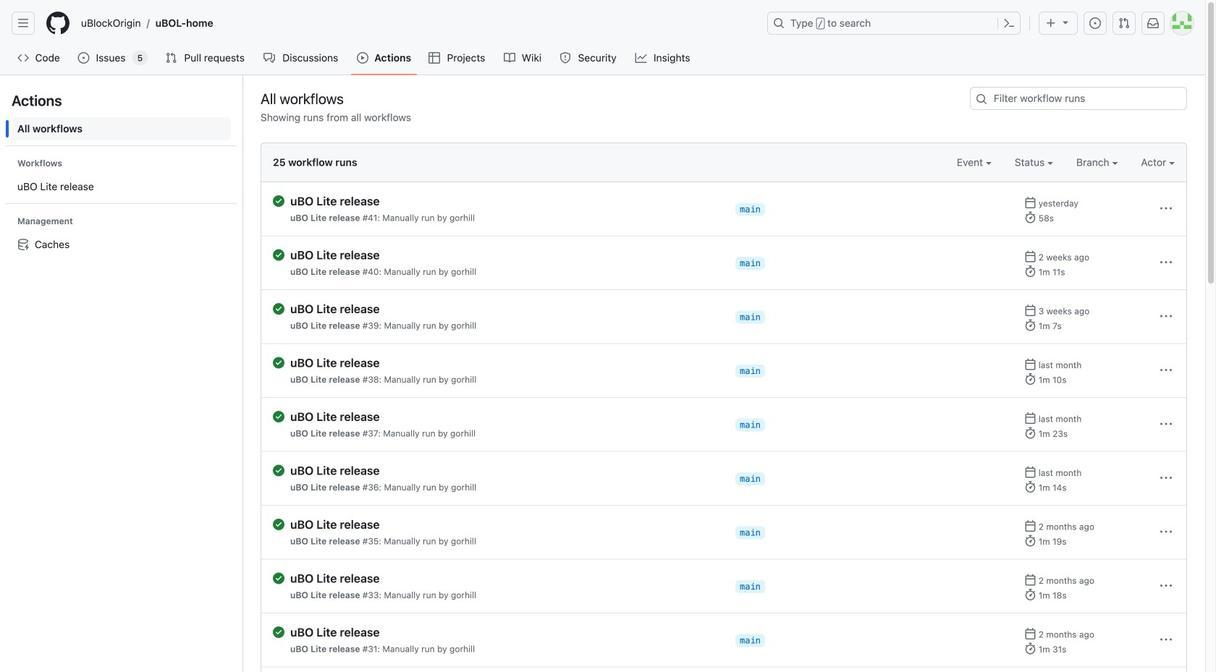Task type: describe. For each thing, give the bounding box(es) containing it.
show options image for sixth completed successfully image from the top of the page
[[1161, 581, 1172, 592]]

issue opened image
[[1090, 17, 1101, 29]]

run duration image for sixth completed successfully image from the bottom of the page
[[1025, 212, 1036, 223]]

4 calendar image from the top
[[1025, 521, 1036, 532]]

triangle down image
[[1060, 16, 1072, 28]]

4 completed successfully image from the top
[[273, 411, 285, 423]]

comment discussion image
[[264, 52, 275, 64]]

completed successfully image for second run duration image
[[273, 249, 285, 261]]

2 completed successfully image from the top
[[273, 519, 285, 531]]

code image
[[17, 52, 29, 64]]

Filter workflow runs search field
[[970, 87, 1188, 110]]

run duration image for fourth completed successfully image from the top
[[1025, 428, 1036, 439]]

2 run duration image from the top
[[1025, 266, 1036, 277]]

play image
[[357, 52, 369, 64]]

show options image for fourth completed successfully image from the top's run duration image
[[1161, 419, 1172, 430]]

run duration image for 2nd calendar icon from the bottom of the page
[[1025, 536, 1036, 547]]

git pull request image
[[165, 52, 177, 64]]

show options image for sixth completed successfully image from the bottom of the page
[[1161, 203, 1172, 215]]

0 vertical spatial list
[[75, 12, 759, 35]]

2 vertical spatial list
[[12, 233, 231, 256]]

book image
[[504, 52, 515, 64]]

calendar image for first run duration image from the bottom
[[1025, 629, 1036, 640]]

4 calendar image from the top
[[1025, 575, 1036, 586]]

homepage image
[[46, 12, 70, 35]]

2 calendar image from the top
[[1025, 359, 1036, 370]]

1 completed successfully image from the top
[[273, 196, 285, 207]]

3 completed successfully image from the top
[[273, 357, 285, 369]]

shield image
[[560, 52, 571, 64]]

run duration image for 5th completed successfully image
[[1025, 482, 1036, 493]]



Task type: locate. For each thing, give the bounding box(es) containing it.
show options image for run duration image corresponding to second completed successfully image from the top
[[1161, 311, 1172, 322]]

notifications image
[[1148, 17, 1159, 29]]

show options image for second run duration image
[[1161, 257, 1172, 268]]

run duration image
[[1025, 212, 1036, 223], [1025, 266, 1036, 277], [1025, 320, 1036, 331], [1025, 428, 1036, 439], [1025, 482, 1036, 493], [1025, 643, 1036, 655]]

1 vertical spatial run duration image
[[1025, 536, 1036, 547]]

run duration image for second completed successfully image from the top
[[1025, 320, 1036, 331]]

5 calendar image from the top
[[1025, 629, 1036, 640]]

2 vertical spatial completed successfully image
[[273, 627, 285, 639]]

3 calendar image from the top
[[1025, 413, 1036, 424]]

5 show options image from the top
[[1161, 473, 1172, 484]]

completed successfully image
[[273, 196, 285, 207], [273, 303, 285, 315], [273, 357, 285, 369], [273, 411, 285, 423], [273, 465, 285, 477], [273, 573, 285, 585]]

run duration image for first calendar image from the bottom of the page
[[1025, 589, 1036, 601]]

2 show options image from the top
[[1161, 527, 1172, 538]]

2 calendar image from the top
[[1025, 305, 1036, 316]]

2 show options image from the top
[[1161, 311, 1172, 322]]

4 show options image from the top
[[1161, 419, 1172, 430]]

git pull request image
[[1119, 17, 1130, 29]]

list
[[75, 12, 759, 35], [12, 175, 231, 198], [12, 233, 231, 256]]

graph image
[[635, 52, 647, 64]]

show options image for completed successfully icon related to first run duration image from the bottom
[[1161, 635, 1172, 646]]

show options image for run duration image related to 5th completed successfully image
[[1161, 473, 1172, 484]]

6 completed successfully image from the top
[[273, 573, 285, 585]]

show options image
[[1161, 257, 1172, 268], [1161, 311, 1172, 322], [1161, 365, 1172, 376], [1161, 419, 1172, 430], [1161, 473, 1172, 484]]

1 show options image from the top
[[1161, 203, 1172, 215]]

3 run duration image from the top
[[1025, 320, 1036, 331]]

1 run duration image from the top
[[1025, 212, 1036, 223]]

3 show options image from the top
[[1161, 365, 1172, 376]]

3 run duration image from the top
[[1025, 589, 1036, 601]]

1 calendar image from the top
[[1025, 251, 1036, 263]]

6 run duration image from the top
[[1025, 643, 1036, 655]]

3 completed successfully image from the top
[[273, 627, 285, 639]]

run duration image for second calendar icon from the top of the page
[[1025, 374, 1036, 385]]

1 vertical spatial completed successfully image
[[273, 519, 285, 531]]

2 vertical spatial run duration image
[[1025, 589, 1036, 601]]

4 run duration image from the top
[[1025, 428, 1036, 439]]

0 vertical spatial run duration image
[[1025, 374, 1036, 385]]

show options image
[[1161, 203, 1172, 215], [1161, 527, 1172, 538], [1161, 581, 1172, 592], [1161, 635, 1172, 646]]

table image
[[429, 52, 440, 64]]

1 run duration image from the top
[[1025, 374, 1036, 385]]

1 vertical spatial list
[[12, 175, 231, 198]]

calendar image for fourth completed successfully image from the top's run duration image
[[1025, 413, 1036, 424]]

issue opened image
[[78, 52, 89, 64]]

calendar image for run duration image related to sixth completed successfully image from the bottom of the page
[[1025, 197, 1036, 209]]

2 run duration image from the top
[[1025, 536, 1036, 547]]

5 completed successfully image from the top
[[273, 465, 285, 477]]

calendar image
[[1025, 197, 1036, 209], [1025, 359, 1036, 370], [1025, 413, 1036, 424], [1025, 521, 1036, 532], [1025, 629, 1036, 640]]

plus image
[[1046, 17, 1057, 29]]

None search field
[[970, 87, 1188, 110]]

search image
[[976, 93, 988, 105]]

3 calendar image from the top
[[1025, 467, 1036, 478]]

1 calendar image from the top
[[1025, 197, 1036, 209]]

1 completed successfully image from the top
[[273, 249, 285, 261]]

command palette image
[[1004, 17, 1015, 29]]

calendar image for second run duration image
[[1025, 251, 1036, 263]]

2 completed successfully image from the top
[[273, 303, 285, 315]]

calendar image for run duration image related to 5th completed successfully image
[[1025, 467, 1036, 478]]

5 run duration image from the top
[[1025, 482, 1036, 493]]

completed successfully image for first run duration image from the bottom
[[273, 627, 285, 639]]

1 show options image from the top
[[1161, 257, 1172, 268]]

calendar image
[[1025, 251, 1036, 263], [1025, 305, 1036, 316], [1025, 467, 1036, 478], [1025, 575, 1036, 586]]

0 vertical spatial completed successfully image
[[273, 249, 285, 261]]

show options image for 2nd completed successfully icon from the top of the page
[[1161, 527, 1172, 538]]

4 show options image from the top
[[1161, 635, 1172, 646]]

calendar image for run duration image corresponding to second completed successfully image from the top
[[1025, 305, 1036, 316]]

run duration image
[[1025, 374, 1036, 385], [1025, 536, 1036, 547], [1025, 589, 1036, 601]]

3 show options image from the top
[[1161, 581, 1172, 592]]

completed successfully image
[[273, 249, 285, 261], [273, 519, 285, 531], [273, 627, 285, 639]]



Task type: vqa. For each thing, say whether or not it's contained in the screenshot.
topmost 'list'
yes



